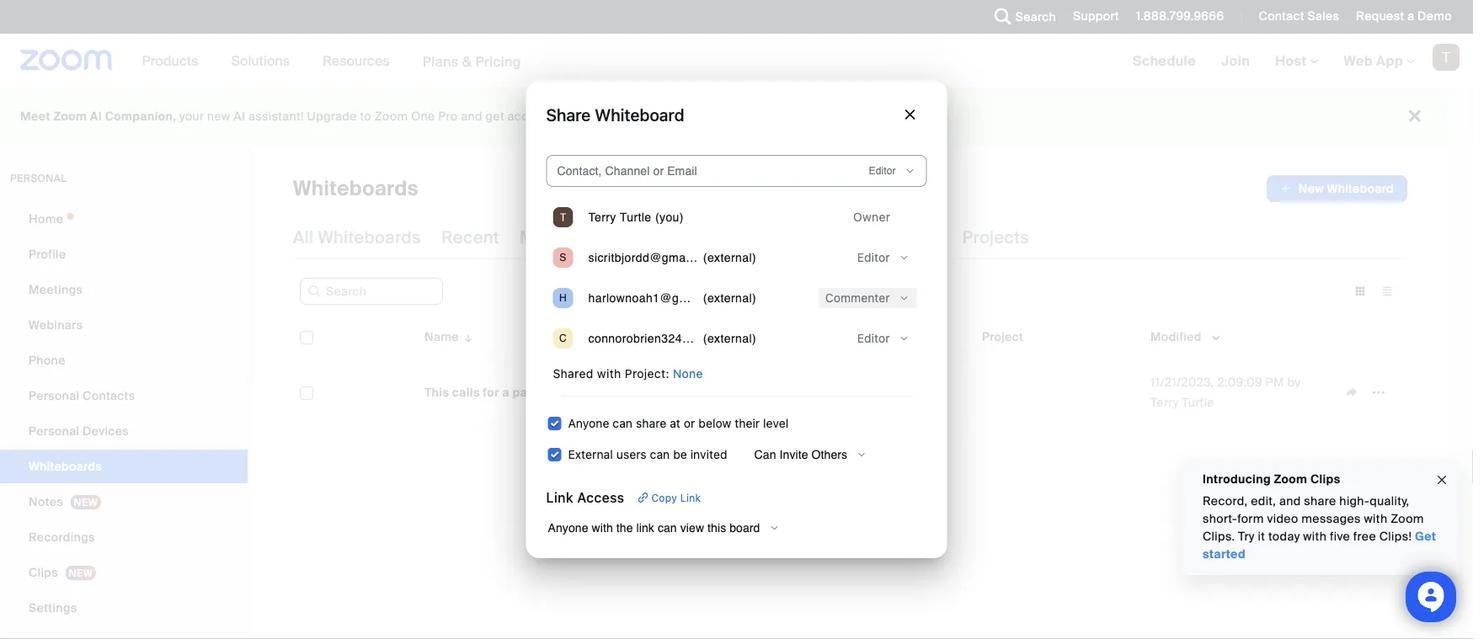 Task type: locate. For each thing, give the bounding box(es) containing it.
2 vertical spatial editor
[[857, 331, 890, 345]]

shared inside tabs of all whiteboard page tab list
[[671, 227, 729, 248]]

0 vertical spatial (external)
[[700, 251, 757, 265]]

can up the users
[[613, 417, 633, 430]]

request a demo
[[1357, 8, 1452, 24]]

share
[[636, 417, 667, 430], [1304, 494, 1337, 509]]

turtle inside owner list item
[[620, 211, 652, 224]]

application
[[293, 315, 1420, 439], [690, 379, 800, 406]]

link
[[546, 490, 574, 506], [680, 492, 701, 504]]

permission element
[[862, 161, 923, 181]]

a left demo
[[1408, 8, 1415, 24]]

1 horizontal spatial at
[[670, 417, 681, 430]]

assistant!
[[248, 109, 304, 124]]

1 vertical spatial personal
[[29, 423, 79, 439]]

copy link button
[[631, 488, 708, 508]]

ai
[[90, 109, 102, 124], [234, 109, 245, 124], [567, 109, 578, 124]]

starred
[[817, 227, 878, 248], [690, 329, 733, 345]]

with inside tabs of all whiteboard page tab list
[[734, 227, 767, 248]]

personal down phone
[[29, 388, 79, 404]]

editor up owner
[[869, 165, 896, 177]]

1 personal from the top
[[29, 388, 79, 404]]

anyone for anyone with the link can view this board
[[548, 521, 588, 535]]

shared with project: none
[[553, 367, 703, 381]]

editor
[[869, 165, 896, 177], [857, 251, 890, 265], [857, 331, 890, 345]]

this
[[425, 385, 449, 400]]

all
[[293, 227, 314, 248]]

turtle down 11/21/2023,
[[1182, 395, 1215, 410]]

zoom right meet
[[53, 109, 87, 124]]

personal menu menu
[[0, 202, 248, 639]]

contact sales link
[[1246, 0, 1344, 34], [1259, 8, 1340, 24]]

anyone down link access
[[548, 521, 588, 535]]

(external) for harlownoah1@gmail.com
[[700, 291, 757, 305]]

0 horizontal spatial shared
[[553, 367, 594, 381]]

a right for
[[502, 385, 510, 400]]

at
[[651, 109, 662, 124], [670, 417, 681, 430]]

0 vertical spatial shared
[[671, 227, 729, 248]]

turtle for terry turtle (you)
[[620, 211, 652, 224]]

1 vertical spatial editor list item
[[546, 318, 927, 359]]

0 vertical spatial editor button
[[862, 161, 923, 181]]

1 (external) from the top
[[700, 251, 757, 265]]

none
[[673, 367, 703, 381]]

project:
[[625, 367, 670, 381]]

0 vertical spatial and
[[461, 109, 483, 124]]

2 vertical spatial can
[[658, 521, 677, 535]]

share whiteboard
[[546, 104, 685, 124]]

0 vertical spatial share
[[636, 417, 667, 430]]

1 vertical spatial at
[[670, 417, 681, 430]]

copy
[[652, 492, 677, 504]]

0 vertical spatial personal
[[29, 388, 79, 404]]

1 vertical spatial clips
[[29, 565, 58, 580]]

plans & pricing link
[[423, 52, 521, 70], [423, 52, 521, 70]]

with for shared with project: none
[[597, 367, 621, 381]]

banner containing schedule
[[0, 34, 1473, 89]]

1 vertical spatial and
[[1280, 494, 1301, 509]]

0 horizontal spatial clips
[[29, 565, 58, 580]]

starred inside tabs of all whiteboard page tab list
[[817, 227, 878, 248]]

1 horizontal spatial shared
[[671, 227, 729, 248]]

webinars link
[[0, 308, 248, 342]]

with left the
[[592, 521, 613, 535]]

link left access
[[546, 490, 574, 506]]

application down commenter
[[293, 315, 1420, 439]]

(external) for sicritbjordd@gmail.com
[[700, 251, 757, 265]]

whiteboards up the search text box
[[318, 227, 421, 248]]

to right access
[[552, 109, 563, 124]]

zoom
[[53, 109, 87, 124], [375, 109, 408, 124], [1274, 471, 1308, 487], [1391, 511, 1424, 527]]

terry turtle
[[814, 385, 878, 400]]

clips up the 'settings'
[[29, 565, 58, 580]]

none button
[[673, 366, 703, 382]]

tabs of all whiteboard page tab list
[[293, 216, 1030, 259]]

0 vertical spatial at
[[651, 109, 662, 124]]

0 horizontal spatial share
[[636, 417, 667, 430]]

anyone up external
[[568, 417, 609, 430]]

1 vertical spatial share
[[1304, 494, 1337, 509]]

0 horizontal spatial at
[[651, 109, 662, 124]]

2 (external) from the top
[[700, 291, 757, 305]]

editor list item
[[546, 238, 927, 278], [546, 318, 927, 359]]

phone link
[[0, 344, 248, 377]]

sales
[[1308, 8, 1340, 24]]

terry inside owner list item
[[588, 211, 616, 224]]

try
[[1238, 529, 1255, 545]]

editor button down 'commenter' dropdown button
[[851, 329, 917, 349]]

cell
[[323, 370, 404, 415], [975, 389, 1144, 396]]

link inside copy link button
[[680, 492, 701, 504]]

clips up high-
[[1311, 471, 1341, 487]]

zoom up clips!
[[1391, 511, 1424, 527]]

editor for sicritbjordd@gmail.com
[[857, 251, 890, 265]]

1 editor list item from the top
[[546, 238, 927, 278]]

share up external users can be invited
[[636, 417, 667, 430]]

at left or
[[670, 417, 681, 430]]

this
[[708, 521, 726, 535]]

can inside anyone with the link can view this board popup button
[[658, 521, 677, 535]]

with left project:
[[597, 367, 621, 381]]

share up 'messages'
[[1304, 494, 1337, 509]]

with inside popup button
[[592, 521, 613, 535]]

request a demo link
[[1344, 0, 1473, 34], [1357, 8, 1452, 24]]

personal down personal contacts
[[29, 423, 79, 439]]

get started
[[1203, 529, 1437, 562]]

1 vertical spatial anyone
[[548, 521, 588, 535]]

1 horizontal spatial starred
[[817, 227, 878, 248]]

profile link
[[0, 238, 248, 271]]

terry up the my whiteboards
[[588, 211, 616, 224]]

0 horizontal spatial turtle
[[620, 211, 652, 224]]

turtle left (you)
[[620, 211, 652, 224]]

calls
[[452, 385, 480, 400]]

2 personal from the top
[[29, 423, 79, 439]]

1 horizontal spatial cell
[[975, 389, 1144, 396]]

can left the be
[[650, 448, 670, 462]]

(external)
[[700, 251, 757, 265], [700, 291, 757, 305], [700, 332, 757, 345]]

view
[[680, 521, 704, 535]]

anyone can share at or below their level
[[568, 417, 789, 430]]

1.888.799.9666 button up schedule link
[[1136, 8, 1224, 24]]

editor button down owner
[[851, 248, 917, 268]]

editor down owner
[[857, 251, 890, 265]]

1 vertical spatial a
[[502, 385, 510, 400]]

1 to from the left
[[360, 109, 372, 124]]

anyone inside popup button
[[548, 521, 588, 535]]

0 horizontal spatial and
[[461, 109, 483, 124]]

1 horizontal spatial turtle
[[845, 385, 878, 400]]

terry down 11/21/2023,
[[1151, 395, 1179, 410]]

2 horizontal spatial turtle
[[1182, 395, 1215, 410]]

turtle up others
[[845, 385, 878, 400]]

with left me
[[734, 227, 767, 248]]

and up video
[[1280, 494, 1301, 509]]

meetings link
[[0, 273, 248, 307]]

1 horizontal spatial to
[[552, 109, 563, 124]]

0 horizontal spatial terry
[[588, 211, 616, 224]]

0 vertical spatial a
[[1408, 8, 1415, 24]]

anyone with the link can view this board button
[[546, 518, 787, 538]]

owner list item
[[546, 197, 927, 238]]

terry up others
[[814, 385, 842, 400]]

editor down 'commenter' dropdown button
[[857, 331, 890, 345]]

can right "link"
[[658, 521, 677, 535]]

starred down owner
[[817, 227, 878, 248]]

1 vertical spatial (external)
[[700, 291, 757, 305]]

0 horizontal spatial to
[[360, 109, 372, 124]]

share inside record, edit, and share high-quality, short-form video messages with zoom clips. try it today with five free clips!
[[1304, 494, 1337, 509]]

commenter
[[825, 291, 890, 305]]

pricing
[[476, 52, 521, 70]]

cell down project
[[975, 389, 1144, 396]]

clips inside personal menu menu
[[29, 565, 58, 580]]

personal for personal contacts
[[29, 388, 79, 404]]

1 horizontal spatial share
[[1304, 494, 1337, 509]]

or
[[684, 417, 695, 430]]

1 vertical spatial starred
[[690, 329, 733, 345]]

banner
[[0, 34, 1473, 89]]

and
[[461, 109, 483, 124], [1280, 494, 1301, 509]]

whiteboards up all whiteboards
[[293, 176, 419, 202]]

2 horizontal spatial ai
[[567, 109, 578, 124]]

others
[[812, 448, 848, 462]]

meetings navigation
[[1120, 34, 1473, 89]]

1 vertical spatial shared
[[553, 367, 594, 381]]

(external) inside commenter list item
[[700, 291, 757, 305]]

zoom up edit,
[[1274, 471, 1308, 487]]

edit,
[[1251, 494, 1276, 509]]

starred up none
[[690, 329, 733, 345]]

list mode, selected image
[[1374, 284, 1401, 299]]

0 vertical spatial starred
[[817, 227, 878, 248]]

cell left "this"
[[323, 370, 404, 415]]

high-
[[1340, 494, 1370, 509]]

2 vertical spatial editor button
[[851, 329, 917, 349]]

3 ai from the left
[[567, 109, 578, 124]]

one
[[411, 109, 435, 124]]

personal
[[29, 388, 79, 404], [29, 423, 79, 439]]

and left get
[[461, 109, 483, 124]]

clips
[[1311, 471, 1341, 487], [29, 565, 58, 580]]

0 vertical spatial editor list item
[[546, 238, 927, 278]]

and inside record, edit, and share high-quality, short-form video messages with zoom clips. try it today with five free clips!
[[1280, 494, 1301, 509]]

free
[[1354, 529, 1377, 545]]

whiteboards for my
[[548, 227, 651, 248]]

0 vertical spatial anyone
[[568, 417, 609, 430]]

0 horizontal spatial a
[[502, 385, 510, 400]]

commenter button
[[819, 288, 917, 308]]

1 horizontal spatial terry
[[814, 385, 842, 400]]

anyone for anyone can share at or below their level
[[568, 417, 609, 430]]

0 horizontal spatial ai
[[90, 109, 102, 124]]

3 (external) from the top
[[700, 332, 757, 345]]

introducing zoom clips
[[1203, 471, 1341, 487]]

editor button for connorobrien324@gmail.com
[[851, 329, 917, 349]]

for
[[483, 385, 499, 400]]

&
[[462, 52, 472, 70]]

at left no on the top of the page
[[651, 109, 662, 124]]

cost.
[[743, 109, 771, 124]]

1 horizontal spatial ai
[[234, 109, 245, 124]]

anyone
[[568, 417, 609, 430], [548, 521, 588, 535]]

copy link
[[652, 492, 701, 504]]

terry inside '11/21/2023, 2:09:09 pm by terry turtle'
[[1151, 395, 1179, 410]]

no
[[665, 109, 680, 124]]

1 vertical spatial editor button
[[851, 248, 917, 268]]

grid mode, not selected image
[[1347, 284, 1374, 299]]

connorobrien324@gmail.com
[[588, 332, 751, 345]]

turtle for terry turtle
[[845, 385, 878, 400]]

1 vertical spatial editor
[[857, 251, 890, 265]]

companion,
[[105, 109, 176, 124]]

notes
[[29, 494, 63, 510]]

2 vertical spatial (external)
[[700, 332, 757, 345]]

terry for terry turtle (you)
[[588, 211, 616, 224]]

editor button up owner
[[862, 161, 923, 181]]

personal devices link
[[0, 414, 248, 448]]

whiteboards for all
[[318, 227, 421, 248]]

1 horizontal spatial clips
[[1311, 471, 1341, 487]]

0 horizontal spatial link
[[546, 490, 574, 506]]

personal for personal devices
[[29, 423, 79, 439]]

editor button
[[862, 161, 923, 181], [851, 248, 917, 268], [851, 329, 917, 349]]

shared down (you)
[[671, 227, 729, 248]]

to right upgrade
[[360, 109, 372, 124]]

video
[[1267, 511, 1299, 527]]

invited
[[691, 448, 727, 462]]

arrow down image
[[459, 327, 475, 347]]

2 horizontal spatial terry
[[1151, 395, 1179, 410]]

below
[[699, 417, 731, 430]]

1 horizontal spatial link
[[680, 492, 701, 504]]

whiteboards up s
[[548, 227, 651, 248]]

0 vertical spatial editor
[[869, 165, 896, 177]]

ai left companion,
[[90, 109, 102, 124]]

started
[[1203, 547, 1246, 562]]

ai right new
[[234, 109, 245, 124]]

shared down c
[[553, 367, 594, 381]]

ai left companion
[[567, 109, 578, 124]]

can
[[613, 417, 633, 430], [650, 448, 670, 462], [658, 521, 677, 535]]

to
[[360, 109, 372, 124], [552, 109, 563, 124]]

link right copy
[[680, 492, 701, 504]]

1 horizontal spatial and
[[1280, 494, 1301, 509]]

record,
[[1203, 494, 1248, 509]]

get started link
[[1203, 529, 1437, 562]]



Task type: describe. For each thing, give the bounding box(es) containing it.
2 to from the left
[[552, 109, 563, 124]]

clips!
[[1380, 529, 1412, 545]]

join
[[1222, 52, 1250, 69]]

contact sales
[[1259, 8, 1340, 24]]

11/21/2023, 2:09:09 pm by terry turtle
[[1151, 374, 1301, 410]]

contact
[[1259, 8, 1305, 24]]

project
[[982, 329, 1024, 345]]

harlownoah1@gmail.com
[[588, 291, 729, 305]]

Contact, Channel or Email text field
[[551, 158, 835, 184]]

record, edit, and share high-quality, short-form video messages with zoom clips. try it today with five free clips!
[[1203, 494, 1424, 545]]

meet zoom ai companion, footer
[[0, 88, 1448, 146]]

meet
[[20, 109, 50, 124]]

meetings
[[29, 282, 83, 297]]

demo
[[1418, 8, 1452, 24]]

companion
[[581, 109, 648, 124]]

shared for shared with project: none
[[553, 367, 594, 381]]

name
[[425, 329, 459, 345]]

application up their
[[690, 379, 800, 406]]

can
[[754, 448, 776, 462]]

can invite others button
[[748, 445, 875, 465]]

with down 'messages'
[[1303, 529, 1327, 545]]

1 vertical spatial can
[[650, 448, 670, 462]]

access
[[508, 109, 549, 124]]

whiteboard
[[595, 104, 685, 124]]

clips link
[[0, 556, 248, 590]]

profile
[[29, 246, 66, 262]]

zoom inside record, edit, and share high-quality, short-form video messages with zoom clips. try it today with five free clips!
[[1391, 511, 1424, 527]]

the
[[616, 521, 633, 535]]

turtle inside '11/21/2023, 2:09:09 pm by terry turtle'
[[1182, 395, 1215, 410]]

notes link
[[0, 485, 248, 519]]

your
[[179, 109, 204, 124]]

all whiteboards
[[293, 227, 421, 248]]

plans
[[423, 52, 459, 70]]

get
[[1415, 529, 1437, 545]]

share
[[546, 104, 591, 124]]

application containing name
[[293, 315, 1420, 439]]

support
[[1073, 8, 1119, 24]]

be
[[673, 448, 687, 462]]

settings link
[[0, 591, 248, 625]]

external users can be invited
[[568, 448, 727, 462]]

link
[[636, 521, 654, 535]]

1 ai from the left
[[90, 109, 102, 124]]

personal devices
[[29, 423, 129, 439]]

h
[[559, 292, 567, 304]]

this calls for a parade, modified at nov 21, 2023 by terry turtle, link, starred element
[[323, 370, 404, 415]]

11/21/2023,
[[1151, 374, 1214, 390]]

sicritbjordd@gmail.com
[[588, 251, 719, 265]]

0 horizontal spatial cell
[[323, 370, 404, 415]]

today
[[1269, 529, 1300, 545]]

this calls for a parade
[[425, 385, 554, 400]]

with up free
[[1364, 511, 1388, 527]]

(you)
[[655, 211, 684, 224]]

board
[[730, 521, 760, 535]]

at inside the meet zoom ai companion, footer
[[651, 109, 662, 124]]

home
[[29, 211, 63, 227]]

(external) for connorobrien324@gmail.com
[[700, 332, 757, 345]]

Search text field
[[300, 278, 443, 305]]

zoom left one on the top left of page
[[375, 109, 408, 124]]

level
[[763, 417, 789, 430]]

recent
[[441, 227, 499, 248]]

pro
[[438, 109, 458, 124]]

close image
[[1435, 471, 1449, 490]]

0 vertical spatial can
[[613, 417, 633, 430]]

it
[[1258, 529, 1265, 545]]

can invite others
[[754, 448, 848, 462]]

webinars
[[29, 317, 83, 333]]

1 horizontal spatial a
[[1408, 8, 1415, 24]]

and inside the meet zoom ai companion, footer
[[461, 109, 483, 124]]

phone
[[29, 353, 65, 368]]

upgrade
[[307, 109, 357, 124]]

get
[[486, 109, 504, 124]]

editor for connorobrien324@gmail.com
[[857, 331, 890, 345]]

shared for shared with me
[[671, 227, 729, 248]]

commenter list item
[[546, 278, 927, 318]]

2:09:09
[[1217, 374, 1263, 390]]

form
[[1238, 511, 1264, 527]]

0 horizontal spatial starred
[[690, 329, 733, 345]]

1.888.799.9666 button up schedule
[[1124, 0, 1229, 34]]

terry for terry turtle
[[814, 385, 842, 400]]

parade
[[513, 385, 554, 400]]

my whiteboards
[[520, 227, 651, 248]]

request
[[1357, 8, 1405, 24]]

devices
[[83, 423, 129, 439]]

editor button for sicritbjordd@gmail.com
[[851, 248, 917, 268]]

plans & pricing
[[423, 52, 521, 70]]

recordings link
[[0, 521, 248, 554]]

zoom logo image
[[20, 50, 113, 71]]

new
[[207, 109, 230, 124]]

external
[[568, 448, 613, 462]]

modified
[[1151, 329, 1202, 345]]

2 editor list item from the top
[[546, 318, 927, 359]]

0 vertical spatial clips
[[1311, 471, 1341, 487]]

five
[[1330, 529, 1350, 545]]

projects
[[962, 227, 1030, 248]]

1.888.799.9666
[[1136, 8, 1224, 24]]

with for anyone with the link can view this board
[[592, 521, 613, 535]]

editor inside permission element
[[869, 165, 896, 177]]

my
[[520, 227, 543, 248]]

personal contacts
[[29, 388, 135, 404]]

access
[[577, 490, 625, 506]]

messages
[[1302, 511, 1361, 527]]

short-
[[1203, 511, 1238, 527]]

personal contacts link
[[0, 379, 248, 413]]

pm
[[1266, 374, 1284, 390]]

clips.
[[1203, 529, 1235, 545]]

quality,
[[1370, 494, 1410, 509]]

product information navigation
[[129, 34, 534, 89]]

me
[[771, 227, 797, 248]]

with for shared with me
[[734, 227, 767, 248]]

2 ai from the left
[[234, 109, 245, 124]]



Task type: vqa. For each thing, say whether or not it's contained in the screenshot.
Anyone with the link can view this board's with
yes



